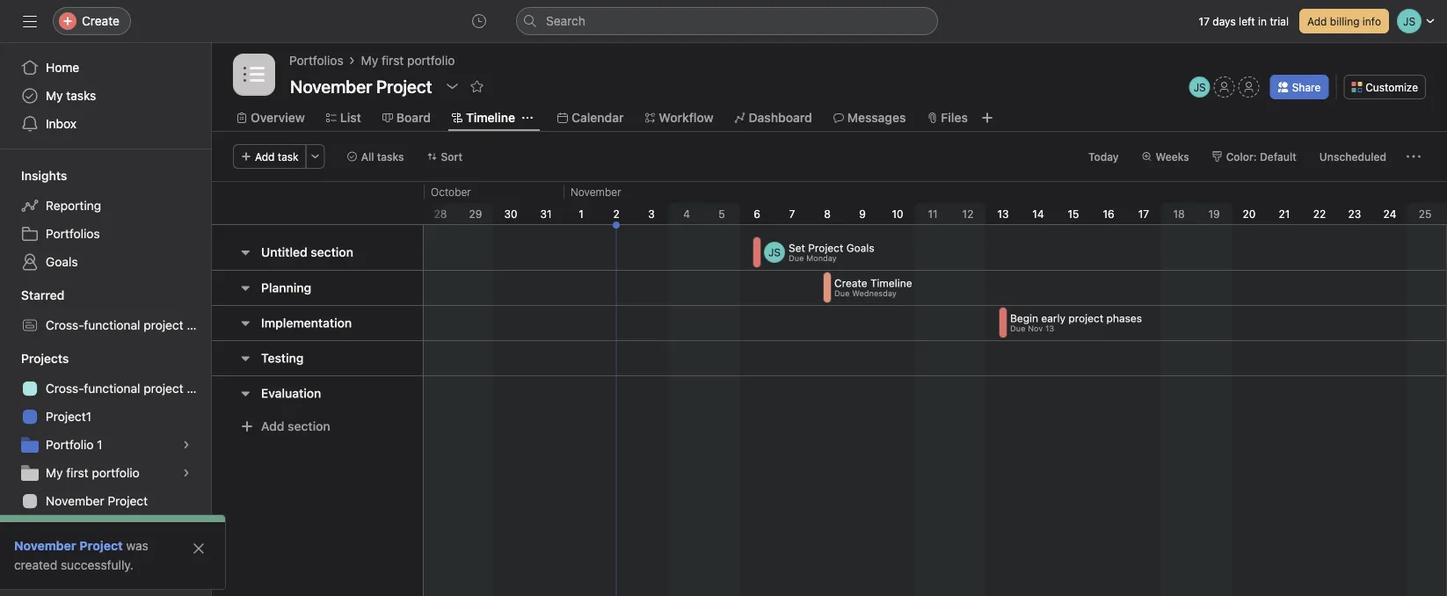 Task type: locate. For each thing, give the bounding box(es) containing it.
22
[[1313, 207, 1326, 220]]

create inside popup button
[[82, 14, 120, 28]]

portfolios link up list link
[[289, 51, 343, 70]]

due
[[789, 253, 804, 263], [834, 289, 850, 298], [1010, 324, 1026, 333]]

cross- inside starred element
[[46, 318, 84, 332]]

29
[[469, 207, 482, 220]]

section inside button
[[311, 245, 353, 259]]

cross- for "cross-functional project plan" link within the starred element
[[46, 318, 84, 332]]

my first portfolio up show options image
[[361, 53, 455, 68]]

section down evaluation button
[[288, 419, 330, 433]]

my up inbox
[[46, 88, 63, 103]]

search
[[546, 14, 585, 28]]

plan
[[187, 318, 211, 332], [187, 381, 211, 396]]

cross- inside projects element
[[46, 381, 84, 396]]

add left task
[[255, 150, 275, 163]]

0 vertical spatial create
[[82, 14, 120, 28]]

create inside create timeline due wednesday
[[834, 277, 867, 289]]

1 vertical spatial portfolio
[[92, 466, 140, 480]]

cross-functional project plan link
[[11, 311, 211, 339], [11, 375, 211, 403]]

1 vertical spatial cross-functional project plan
[[46, 381, 211, 396]]

my first portfolio down portfolio 1 link
[[46, 466, 140, 480]]

projects
[[21, 351, 69, 366]]

1 down project1 link
[[97, 437, 103, 452]]

0 vertical spatial my first portfolio
[[361, 53, 455, 68]]

0 vertical spatial functional
[[84, 318, 140, 332]]

0 vertical spatial section
[[311, 245, 353, 259]]

1 vertical spatial project
[[108, 494, 148, 508]]

1 vertical spatial portfolios link
[[11, 220, 200, 248]]

my first portfolio link down portfolio 1
[[11, 459, 200, 487]]

1 functional from the top
[[84, 318, 140, 332]]

13 inside the begin early project phases due nov 13
[[1045, 324, 1054, 333]]

17
[[1199, 15, 1210, 27], [1138, 207, 1149, 220]]

1 inside projects element
[[97, 437, 103, 452]]

0 horizontal spatial due
[[789, 253, 804, 263]]

portfolios inside insights element
[[46, 226, 100, 241]]

section for untitled section
[[311, 245, 353, 259]]

1 horizontal spatial goals
[[846, 242, 875, 254]]

2 vertical spatial add
[[261, 419, 284, 433]]

1 vertical spatial my
[[46, 88, 63, 103]]

starred
[[21, 288, 65, 302]]

project
[[808, 242, 843, 254], [108, 494, 148, 508], [79, 538, 123, 553]]

2 plan from the top
[[187, 381, 211, 396]]

november inside projects element
[[46, 494, 104, 508]]

plan left collapse task list for the section implementation icon
[[187, 318, 211, 332]]

0 vertical spatial project
[[808, 242, 843, 254]]

collapse task list for the section testing image
[[238, 351, 252, 365]]

functional down goals link
[[84, 318, 140, 332]]

cross- down the starred
[[46, 318, 84, 332]]

23
[[1348, 207, 1361, 220]]

1 vertical spatial november project
[[14, 538, 123, 553]]

0 vertical spatial timeline
[[466, 110, 515, 125]]

timeline down the add to starred image
[[466, 110, 515, 125]]

1 horizontal spatial 1
[[579, 207, 584, 220]]

0 horizontal spatial portfolio
[[92, 466, 140, 480]]

files
[[941, 110, 968, 125]]

project up was
[[108, 494, 148, 508]]

2 vertical spatial november
[[14, 538, 76, 553]]

functional for second "cross-functional project plan" link
[[84, 381, 140, 396]]

collapse task list for the section planning image
[[238, 281, 252, 295]]

planning
[[261, 280, 311, 295]]

0 vertical spatial 1
[[579, 207, 584, 220]]

js left set
[[768, 246, 781, 258]]

tab actions image
[[522, 113, 533, 123]]

create down set project goals due monday
[[834, 277, 867, 289]]

section
[[311, 245, 353, 259], [288, 419, 330, 433]]

1 vertical spatial plan
[[187, 381, 211, 396]]

my down "portfolio"
[[46, 466, 63, 480]]

begin
[[1010, 312, 1038, 324]]

2 cross-functional project plan from the top
[[46, 381, 211, 396]]

tasks for all tasks
[[377, 150, 404, 163]]

october
[[431, 186, 471, 198]]

color: default
[[1226, 150, 1297, 163]]

section inside button
[[288, 419, 330, 433]]

workflow link
[[645, 108, 714, 127]]

cross-functional project plan down goals link
[[46, 318, 211, 332]]

14
[[1032, 207, 1044, 220]]

1 horizontal spatial my first portfolio
[[361, 53, 455, 68]]

1 vertical spatial november
[[46, 494, 104, 508]]

0 vertical spatial tasks
[[66, 88, 96, 103]]

plan inside projects element
[[187, 381, 211, 396]]

november up 2
[[571, 186, 621, 198]]

more actions image
[[1407, 149, 1421, 164]]

0 vertical spatial cross-
[[46, 318, 84, 332]]

0 horizontal spatial first
[[66, 466, 88, 480]]

hide sidebar image
[[23, 14, 37, 28]]

in
[[1258, 15, 1267, 27]]

overview
[[251, 110, 305, 125]]

1 plan from the top
[[187, 318, 211, 332]]

list image
[[244, 64, 265, 85]]

weeks
[[1156, 150, 1189, 163]]

portfolio down portfolio 1 link
[[92, 466, 140, 480]]

add
[[1307, 15, 1327, 27], [255, 150, 275, 163], [261, 419, 284, 433]]

2 functional from the top
[[84, 381, 140, 396]]

1 vertical spatial cross-
[[46, 381, 84, 396]]

was created successfully.
[[14, 538, 148, 572]]

17 right 16
[[1138, 207, 1149, 220]]

projects button
[[0, 350, 69, 367]]

timeline down set project goals due monday
[[870, 277, 912, 289]]

untitled section
[[261, 245, 353, 259]]

0 vertical spatial my first portfolio link
[[361, 51, 455, 70]]

js up weeks dropdown button on the right
[[1194, 81, 1206, 93]]

insights button
[[0, 167, 67, 185]]

1 horizontal spatial js
[[1194, 81, 1206, 93]]

0 horizontal spatial portfolios
[[46, 226, 100, 241]]

1 vertical spatial my first portfolio
[[46, 466, 140, 480]]

november up the "created"
[[14, 538, 76, 553]]

functional up project1 link
[[84, 381, 140, 396]]

was
[[126, 538, 148, 553]]

0 horizontal spatial tasks
[[66, 88, 96, 103]]

goals down 9
[[846, 242, 875, 254]]

project left collapse task list for the section implementation icon
[[144, 318, 183, 332]]

1 horizontal spatial 13
[[1045, 324, 1054, 333]]

cross-functional project plan inside starred element
[[46, 318, 211, 332]]

tasks inside dropdown button
[[377, 150, 404, 163]]

project1 link
[[11, 403, 200, 431]]

1 vertical spatial add
[[255, 150, 275, 163]]

0 horizontal spatial portfolios link
[[11, 220, 200, 248]]

goals inside goals link
[[46, 255, 78, 269]]

project up see details, portfolio 1 image
[[144, 381, 183, 396]]

goals up the starred
[[46, 255, 78, 269]]

cross-functional project plan for "cross-functional project plan" link within the starred element
[[46, 318, 211, 332]]

2 horizontal spatial due
[[1010, 324, 1026, 333]]

1 vertical spatial 1
[[97, 437, 103, 452]]

1 horizontal spatial 17
[[1199, 15, 1210, 27]]

first
[[382, 53, 404, 68], [66, 466, 88, 480]]

first down portfolio 1
[[66, 466, 88, 480]]

portfolios
[[289, 53, 343, 68], [46, 226, 100, 241]]

13 left 14
[[997, 207, 1009, 220]]

functional inside projects element
[[84, 381, 140, 396]]

tasks right all
[[377, 150, 404, 163]]

tasks inside the global element
[[66, 88, 96, 103]]

2 vertical spatial my
[[46, 466, 63, 480]]

messages
[[847, 110, 906, 125]]

0 vertical spatial cross-functional project plan link
[[11, 311, 211, 339]]

0 horizontal spatial 1
[[97, 437, 103, 452]]

november project link
[[11, 487, 200, 515], [14, 538, 123, 553]]

first up 'board' link
[[382, 53, 404, 68]]

create up the home link
[[82, 14, 120, 28]]

13 right 'nov'
[[1045, 324, 1054, 333]]

see details, portfolio 1 image
[[181, 440, 192, 450]]

1 horizontal spatial create
[[834, 277, 867, 289]]

1 horizontal spatial tasks
[[377, 150, 404, 163]]

2 cross- from the top
[[46, 381, 84, 396]]

first inside projects element
[[66, 466, 88, 480]]

successfully.
[[61, 558, 133, 572]]

cross-functional project plan link inside starred element
[[11, 311, 211, 339]]

cross-functional project plan link down goals link
[[11, 311, 211, 339]]

5
[[719, 207, 725, 220]]

default
[[1260, 150, 1297, 163]]

1 vertical spatial timeline
[[870, 277, 912, 289]]

cross-functional project plan inside projects element
[[46, 381, 211, 396]]

1 vertical spatial 13
[[1045, 324, 1054, 333]]

show options image
[[445, 79, 460, 93]]

1 vertical spatial portfolios
[[46, 226, 100, 241]]

section for add section
[[288, 419, 330, 433]]

due left wednesday
[[834, 289, 850, 298]]

1 horizontal spatial portfolios
[[289, 53, 343, 68]]

weeks button
[[1134, 144, 1197, 169]]

0 horizontal spatial create
[[82, 14, 120, 28]]

inbox link
[[11, 110, 200, 138]]

november project inside projects element
[[46, 494, 148, 508]]

1 horizontal spatial portfolios link
[[289, 51, 343, 70]]

15
[[1068, 207, 1079, 220]]

1 cross-functional project plan from the top
[[46, 318, 211, 332]]

info
[[1363, 15, 1381, 27]]

tasks
[[66, 88, 96, 103], [377, 150, 404, 163]]

unscheduled button
[[1312, 144, 1394, 169]]

portfolio up show options image
[[407, 53, 455, 68]]

1 vertical spatial functional
[[84, 381, 140, 396]]

nov
[[1028, 324, 1043, 333]]

0 horizontal spatial my first portfolio
[[46, 466, 140, 480]]

1 vertical spatial 17
[[1138, 207, 1149, 220]]

history image
[[472, 14, 486, 28]]

30
[[504, 207, 517, 220]]

1 vertical spatial cross-functional project plan link
[[11, 375, 211, 403]]

november up team
[[46, 494, 104, 508]]

project for "cross-functional project plan" link within the starred element
[[144, 318, 183, 332]]

tasks down home
[[66, 88, 96, 103]]

0 vertical spatial portfolio
[[407, 53, 455, 68]]

1 vertical spatial november project link
[[14, 538, 123, 553]]

1 vertical spatial first
[[66, 466, 88, 480]]

project right set
[[808, 242, 843, 254]]

0 vertical spatial 17
[[1199, 15, 1210, 27]]

timeline inside create timeline due wednesday
[[870, 277, 912, 289]]

1 horizontal spatial portfolio
[[407, 53, 455, 68]]

project1
[[46, 409, 92, 424]]

0 horizontal spatial 13
[[997, 207, 1009, 220]]

0 vertical spatial cross-functional project plan
[[46, 318, 211, 332]]

project right "early"
[[1069, 312, 1104, 324]]

1 right 31 at the left top of the page
[[579, 207, 584, 220]]

project inside the begin early project phases due nov 13
[[1069, 312, 1104, 324]]

billing
[[1330, 15, 1360, 27]]

cross-functional project plan up project1 link
[[46, 381, 211, 396]]

november project link up invite
[[14, 538, 123, 553]]

testing button
[[261, 342, 304, 374]]

17 for 17
[[1138, 207, 1149, 220]]

0 horizontal spatial 17
[[1138, 207, 1149, 220]]

28
[[434, 207, 447, 220]]

1 vertical spatial create
[[834, 277, 867, 289]]

november project up invite
[[14, 538, 123, 553]]

plan left collapse task list for the section evaluation image
[[187, 381, 211, 396]]

set project goals due monday
[[789, 242, 875, 263]]

0 vertical spatial goals
[[846, 242, 875, 254]]

cross-
[[46, 318, 84, 332], [46, 381, 84, 396]]

2 vertical spatial project
[[79, 538, 123, 553]]

goals inside set project goals due monday
[[846, 242, 875, 254]]

1 cross-functional project plan link from the top
[[11, 311, 211, 339]]

None text field
[[286, 70, 437, 102]]

portfolios down reporting
[[46, 226, 100, 241]]

begin early project phases due nov 13
[[1010, 312, 1142, 333]]

0 vertical spatial november project link
[[11, 487, 200, 515]]

1 vertical spatial goals
[[46, 255, 78, 269]]

my first portfolio link up show options image
[[361, 51, 455, 70]]

cross-functional project plan link up project1
[[11, 375, 211, 403]]

1 horizontal spatial my first portfolio link
[[361, 51, 455, 70]]

0 horizontal spatial my first portfolio link
[[11, 459, 200, 487]]

1 vertical spatial section
[[288, 419, 330, 433]]

november project link inside projects element
[[11, 487, 200, 515]]

21
[[1279, 207, 1290, 220]]

2 vertical spatial due
[[1010, 324, 1026, 333]]

november project up was created successfully.
[[46, 494, 148, 508]]

1 vertical spatial due
[[834, 289, 850, 298]]

1 vertical spatial tasks
[[377, 150, 404, 163]]

1 cross- from the top
[[46, 318, 84, 332]]

31
[[540, 207, 552, 220]]

portfolios link down reporting
[[11, 220, 200, 248]]

add for add billing info
[[1307, 15, 1327, 27]]

my up list
[[361, 53, 378, 68]]

js
[[1194, 81, 1206, 93], [768, 246, 781, 258]]

project up successfully.
[[79, 538, 123, 553]]

add task button
[[233, 144, 307, 169]]

functional
[[84, 318, 140, 332], [84, 381, 140, 396]]

add down evaluation button
[[261, 419, 284, 433]]

plan inside starred element
[[187, 318, 211, 332]]

17 left days
[[1199, 15, 1210, 27]]

my tasks
[[46, 88, 96, 103]]

add left billing
[[1307, 15, 1327, 27]]

25
[[1419, 207, 1432, 220]]

0 horizontal spatial goals
[[46, 255, 78, 269]]

overview link
[[236, 108, 305, 127]]

functional inside starred element
[[84, 318, 140, 332]]

2
[[613, 207, 619, 220]]

0 vertical spatial november project
[[46, 494, 148, 508]]

7
[[789, 207, 795, 220]]

due left monday
[[789, 253, 804, 263]]

section right untitled
[[311, 245, 353, 259]]

inbox
[[46, 116, 77, 131]]

0 vertical spatial first
[[382, 53, 404, 68]]

cross- up project1
[[46, 381, 84, 396]]

due left 'nov'
[[1010, 324, 1026, 333]]

portfolios up list link
[[289, 53, 343, 68]]

0 vertical spatial add
[[1307, 15, 1327, 27]]

0 vertical spatial plan
[[187, 318, 211, 332]]

0 vertical spatial due
[[789, 253, 804, 263]]

1 horizontal spatial due
[[834, 289, 850, 298]]

add inside button
[[261, 419, 284, 433]]

1 vertical spatial js
[[768, 246, 781, 258]]

november project link up was
[[11, 487, 200, 515]]

11
[[928, 207, 938, 220]]

1 horizontal spatial timeline
[[870, 277, 912, 289]]

create
[[82, 14, 120, 28], [834, 277, 867, 289]]

0 vertical spatial js
[[1194, 81, 1206, 93]]

due inside the begin early project phases due nov 13
[[1010, 324, 1026, 333]]

my first portfolio
[[361, 53, 455, 68], [46, 466, 140, 480]]

functional for "cross-functional project plan" link within the starred element
[[84, 318, 140, 332]]

collapse task list for the section untitled section image
[[238, 245, 252, 259]]

project inside starred element
[[144, 318, 183, 332]]



Task type: describe. For each thing, give the bounding box(es) containing it.
all tasks
[[361, 150, 404, 163]]

tasks for my tasks
[[66, 88, 96, 103]]

days
[[1213, 15, 1236, 27]]

timeline link
[[452, 108, 515, 127]]

project inside set project goals due monday
[[808, 242, 843, 254]]

board
[[396, 110, 431, 125]]

portfolio inside projects element
[[92, 466, 140, 480]]

portfolio 1
[[46, 437, 103, 452]]

projects element
[[0, 343, 211, 519]]

plan for second "cross-functional project plan" link
[[187, 381, 211, 396]]

0 horizontal spatial js
[[768, 246, 781, 258]]

implementation button
[[261, 307, 352, 339]]

due inside set project goals due monday
[[789, 253, 804, 263]]

starred element
[[0, 280, 211, 343]]

see details, my first portfolio image
[[181, 468, 192, 478]]

board link
[[382, 108, 431, 127]]

all
[[361, 150, 374, 163]]

project for second "cross-functional project plan" link
[[144, 381, 183, 396]]

workflow
[[659, 110, 714, 125]]

add tab image
[[980, 111, 994, 125]]

messages link
[[833, 108, 906, 127]]

create timeline due wednesday
[[834, 277, 912, 298]]

0 horizontal spatial timeline
[[466, 110, 515, 125]]

project inside the november project link
[[108, 494, 148, 508]]

dashboard link
[[735, 108, 812, 127]]

created
[[14, 558, 57, 572]]

phases
[[1106, 312, 1142, 324]]

3
[[648, 207, 655, 220]]

close image
[[192, 542, 206, 556]]

untitled section button
[[261, 236, 353, 268]]

insights element
[[0, 160, 211, 280]]

set
[[789, 242, 805, 254]]

sort button
[[419, 144, 470, 169]]

color: default button
[[1204, 144, 1305, 169]]

evaluation button
[[261, 378, 321, 409]]

planning button
[[261, 272, 311, 304]]

add billing info button
[[1299, 9, 1389, 33]]

more actions image
[[310, 151, 321, 162]]

17 days left in trial
[[1199, 15, 1289, 27]]

17 for 17 days left in trial
[[1199, 15, 1210, 27]]

reporting link
[[11, 192, 200, 220]]

reporting
[[46, 198, 101, 213]]

12
[[962, 207, 974, 220]]

evaluation
[[261, 386, 321, 400]]

share button
[[1270, 75, 1329, 99]]

create for create
[[82, 14, 120, 28]]

my inside the global element
[[46, 88, 63, 103]]

my first portfolio inside projects element
[[46, 466, 140, 480]]

home link
[[11, 54, 200, 82]]

add for add task
[[255, 150, 275, 163]]

add task
[[255, 150, 299, 163]]

early
[[1041, 312, 1066, 324]]

create for create timeline due wednesday
[[834, 277, 867, 289]]

0 vertical spatial november
[[571, 186, 621, 198]]

search button
[[516, 7, 938, 35]]

add for add section
[[261, 419, 284, 433]]

insights
[[21, 168, 67, 183]]

portfolio 1 link
[[11, 431, 200, 459]]

0 vertical spatial my
[[361, 53, 378, 68]]

search list box
[[516, 7, 938, 35]]

my inside projects element
[[46, 466, 63, 480]]

list link
[[326, 108, 361, 127]]

unscheduled
[[1320, 150, 1386, 163]]

files link
[[927, 108, 968, 127]]

18
[[1173, 207, 1185, 220]]

collapse task list for the section evaluation image
[[238, 386, 252, 400]]

8
[[824, 207, 831, 220]]

dashboard
[[749, 110, 812, 125]]

calendar
[[571, 110, 624, 125]]

0 vertical spatial portfolios
[[289, 53, 343, 68]]

untitled
[[261, 245, 307, 259]]

0 vertical spatial portfolios link
[[289, 51, 343, 70]]

4
[[683, 207, 690, 220]]

19
[[1208, 207, 1220, 220]]

monday
[[806, 253, 837, 263]]

goals link
[[11, 248, 200, 276]]

cross-functional project plan for second "cross-functional project plan" link
[[46, 381, 211, 396]]

my tasks link
[[11, 82, 200, 110]]

list
[[340, 110, 361, 125]]

js inside button
[[1194, 81, 1206, 93]]

color:
[[1226, 150, 1257, 163]]

9
[[859, 207, 866, 220]]

plan for "cross-functional project plan" link within the starred element
[[187, 318, 211, 332]]

calendar link
[[557, 108, 624, 127]]

implementation
[[261, 316, 352, 330]]

global element
[[0, 43, 211, 149]]

1 horizontal spatial first
[[382, 53, 404, 68]]

wednesday
[[852, 289, 897, 298]]

all tasks button
[[339, 144, 412, 169]]

cross- for second "cross-functional project plan" link
[[46, 381, 84, 396]]

sort
[[441, 150, 463, 163]]

today button
[[1080, 144, 1127, 169]]

due inside create timeline due wednesday
[[834, 289, 850, 298]]

portfolio
[[46, 437, 94, 452]]

2 cross-functional project plan link from the top
[[11, 375, 211, 403]]

20
[[1243, 207, 1256, 220]]

left
[[1239, 15, 1255, 27]]

js button
[[1189, 76, 1210, 98]]

6
[[754, 207, 760, 220]]

invite
[[49, 566, 81, 580]]

add billing info
[[1307, 15, 1381, 27]]

team
[[21, 527, 52, 542]]

1 vertical spatial my first portfolio link
[[11, 459, 200, 487]]

today
[[1088, 150, 1119, 163]]

0 vertical spatial 13
[[997, 207, 1009, 220]]

team button
[[0, 526, 52, 543]]

add section
[[261, 419, 330, 433]]

share
[[1292, 81, 1321, 93]]

add to starred image
[[470, 79, 484, 93]]

collapse task list for the section implementation image
[[238, 316, 252, 330]]



Task type: vqa. For each thing, say whether or not it's contained in the screenshot.
the Project1
yes



